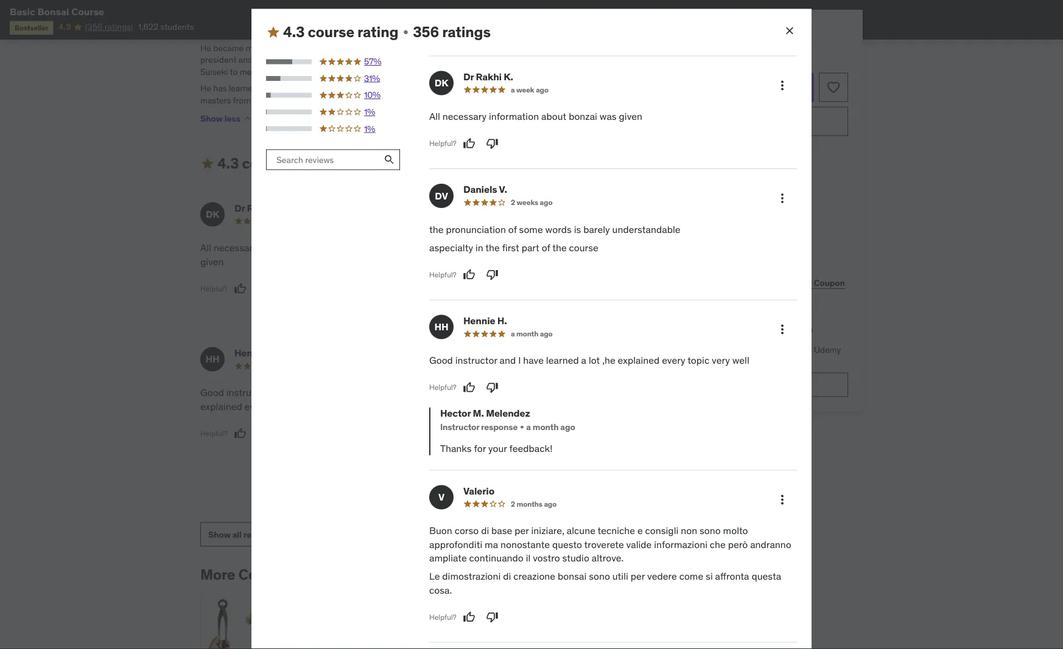 Task type: describe. For each thing, give the bounding box(es) containing it.
not
[[456, 14, 468, 25]]

week
[[517, 85, 535, 95]]

0 horizontal spatial rakhi
[[247, 202, 273, 215]]

0 vertical spatial dk
[[435, 77, 449, 89]]

anytime,
[[703, 357, 735, 368]]

bonzai for mark review by daniels v. as helpful icon
[[569, 111, 598, 123]]

part inside the pronunciation of some words is barely understandable aspecialty in  the first part of the course
[[522, 242, 540, 255]]

in inside the pronunciation of some words is barely understandable aspecialty in  the first part of the course
[[476, 242, 484, 255]]

day
[[720, 146, 732, 156]]

weeks for mark review by daniels v. as unhelpful icon
[[511, 217, 533, 226]]

1 horizontal spatial been
[[486, 42, 505, 53]]

learned for mark review by daniels v. as helpful image
[[317, 387, 350, 400]]

from up the less
[[233, 95, 251, 106]]

i for mark review by daniels v. as helpful image
[[289, 387, 292, 400]]

1 horizontal spatial medium image
[[266, 25, 281, 40]]

hector inside hector m. melendez instructor response • a month ago
[[440, 408, 471, 420]]

xsmall image inside show less button
[[243, 114, 253, 124]]

57%
[[364, 56, 382, 67]]

vedere
[[648, 571, 677, 584]]

1 vertical spatial at
[[487, 26, 495, 37]]

lot for mark review by daniels v. as unhelpful icon
[[360, 387, 371, 400]]

as
[[595, 42, 604, 53]]

questo for buon corso di base per iniziare, alcune tecniche e consigli non sono molto approfonditi ma nonostante questo troverete valide informazioni che però andranno ampliate continuando il vostro studio altrove.
[[546, 415, 576, 427]]

studio for buon corso di base per iniziare, alcune tecniche e consigli non sono molto approfonditi ma nonostante questo troverete valide informazioni che però andranno ampliate continuando il vostro studio altrove. le dimostrazioni di creazione bonsai sono utili per vedere come si affronta questa cosa.
[[563, 553, 590, 565]]

students
[[161, 21, 194, 32]]

in inside aspecialty in  the first part of the course
[[540, 256, 548, 268]]

mark review by daniels v. as helpful image
[[457, 297, 469, 309]]

guarantee
[[777, 146, 812, 156]]

per for buon corso di base per iniziare, alcune tecniche e consigli non sono molto approfonditi ma nonostante questo troverete valide informazioni che però andranno ampliate continuando il vostro studio altrove. le dimostrazioni di creazione bonsai sono utili per vedere come si affronta questa cosa.
[[515, 525, 529, 538]]

age left the 16,
[[388, 14, 402, 25]]

close modal image
[[784, 25, 796, 37]]

studio for buon corso di base per iniziare, alcune tecniche e consigli non sono molto approfonditi ma nonostante questo troverete valide informazioni che però andranno ampliate continuando il vostro studio altrove.
[[557, 442, 584, 454]]

he inside he became passionate about the art of bonsai at age 16, but it was not until age of 23 where he started to practice the art. he also became passionate about the art of suiseki stones at age 42.
[[552, 14, 561, 25]]

training
[[671, 325, 714, 340]]

1 vertical spatial 356
[[347, 155, 373, 173]]

1 horizontal spatial k.
[[504, 71, 513, 83]]

per for buon corso di base per iniziare, alcune tecniche e consigli non sono molto approfonditi ma nonostante questo troverete valide informazioni che però andranno ampliate continuando il vostro studio altrove.
[[509, 387, 523, 400]]

dialog containing 4.3 course rating
[[252, 9, 812, 650]]

from inside 'in 1999 where he has been member and stood out as president and secretary from 2017 to 2020. there, he has been learning and teaching the art of bonsai and suiseki to members of all ages.'
[[293, 54, 310, 65]]

show inside button
[[200, 113, 223, 124]]

melendez inside hector m. melendez instructor response • a month ago
[[486, 408, 530, 420]]

1 vertical spatial melendez
[[387, 567, 453, 585]]

0 horizontal spatial hennie
[[235, 347, 266, 360]]

show more
[[423, 460, 468, 471]]

art up '2017'
[[328, 14, 339, 25]]

became for he became passionate about the art of bonsai at age 16, but it was not until age of 23 where he started to practice the art. he also became passionate about the art of suiseki stones at age 42.
[[213, 14, 244, 25]]

come
[[680, 571, 704, 584]]

30-day money-back guarantee
[[708, 146, 812, 156]]

information for mark review by daniels v. as helpful image
[[260, 242, 310, 255]]

2 vertical spatial di
[[503, 571, 511, 584]]

1 horizontal spatial xsmall image
[[671, 223, 680, 235]]

4.3 for right medium icon
[[283, 23, 305, 42]]

he for he became passionate about the art of bonsai at age 16, but it was not until age of 23 where he started to practice the art. he also became passionate about the art of suiseki stones at age 42.
[[200, 14, 211, 25]]

0 vertical spatial month
[[517, 330, 539, 339]]

wishlist image
[[827, 80, 841, 95]]

1 vertical spatial mark review by valerio as helpful image
[[463, 612, 476, 624]]

all necessary information about bonzai was given for mark review by daniels v. as helpful image
[[200, 242, 388, 268]]

0 vertical spatial dr
[[464, 71, 474, 83]]

barely for the pronunciation of some words is barely understandable aspecialty in  the first part of the course
[[584, 223, 610, 236]]

suiseki inside he became passionate about the art of bonsai at age 16, but it was not until age of 23 where he started to practice the art. he also became passionate about the art of suiseki stones at age 42.
[[430, 26, 457, 37]]

0 horizontal spatial your
[[489, 443, 507, 455]]

di for buon corso di base per iniziare, alcune tecniche e consigli non sono molto approfonditi ma nonostante questo troverete valide informazioni che però andranno ampliate continuando il vostro studio altrove.
[[475, 387, 483, 400]]

top
[[800, 345, 812, 356]]

all necessary information about bonzai was given for mark review by daniels v. as helpful icon
[[429, 111, 643, 123]]

of inside aspecialty in  the first part of the course
[[606, 256, 615, 268]]

9
[[683, 51, 688, 62]]

the pronunciation of some words is barely understandable aspecialty in  the first part of the course
[[429, 223, 681, 255]]

until
[[470, 14, 487, 25]]

anywhere.
[[737, 357, 776, 368]]

informazioni for buon corso di base per iniziare, alcune tecniche e consigli non sono molto approfonditi ma nonostante questo troverete valide informazioni che però andranno ampliate continuando il vostro studio altrove. le dimostrazioni di creazione bonsai sono utili per vedere come si affronta questa cosa.
[[654, 539, 708, 552]]

tecniche for buon corso di base per iniziare, alcune tecniche e consigli non sono molto approfonditi ma nonostante questo troverete valide informazioni che però andranno ampliate continuando il vostro studio altrove. le dimostrazioni di creazione bonsai sono utili per vedere come si affronta questa cosa.
[[598, 525, 635, 538]]

more courses by hector m. melendez
[[200, 567, 453, 585]]

less
[[225, 113, 240, 124]]

necessary for mark review by daniels v. as helpful image
[[214, 242, 258, 255]]

1 vertical spatial hennie h.
[[235, 347, 278, 360]]

reviews
[[243, 530, 274, 541]]

training 5 or more people? get your team access to 25,000+ top udemy courses anytime, anywhere.
[[671, 325, 841, 368]]

troverete for buon corso di base per iniziare, alcune tecniche e consigli non sono molto approfonditi ma nonostante questo troverete valide informazioni che però andranno ampliate continuando il vostro studio altrove. le dimostrazioni di creazione bonsai sono utili per vedere come si affronta questa cosa.
[[585, 539, 624, 552]]

2 vertical spatial per
[[631, 571, 645, 584]]

i for mark review by daniels v. as helpful icon
[[518, 355, 521, 367]]

team
[[705, 345, 724, 356]]

0 horizontal spatial k.
[[275, 202, 284, 215]]

1 vertical spatial ratings
[[377, 155, 425, 173]]

very for mark review by daniels v. as unhelpful image
[[712, 355, 730, 367]]

1 member from the left
[[246, 42, 277, 53]]

words for the pronunciation of some words is barely understandable
[[539, 242, 566, 255]]

president
[[200, 54, 237, 65]]

helpful? for mark review by daniels v. as helpful image
[[423, 298, 451, 308]]

some for the pronunciation of some words is barely understandable aspecialty in  the first part of the course
[[519, 223, 543, 236]]

international
[[553, 83, 601, 94]]

0 horizontal spatial h.
[[269, 347, 278, 360]]

che for buon corso di base per iniziare, alcune tecniche e consigli non sono molto approfonditi ma nonostante questo troverete valide informazioni che però andranno ampliate continuando il vostro studio altrove. le dimostrazioni di creazione bonsai sono utili per vedere come si affronta questa cosa.
[[710, 539, 726, 552]]

e for buon corso di base per iniziare, alcune tecniche e consigli non sono molto approfonditi ma nonostante questo troverete valide informazioni che però andranno ampliate continuando il vostro studio altrove. le dimostrazioni di creazione bonsai sono utili per vedere come si affronta questa cosa.
[[638, 525, 643, 538]]

0 horizontal spatial dk
[[206, 209, 220, 221]]

creazione
[[514, 571, 556, 584]]

helpful? for mark review by dr rakhi k. as helpful icon on the top left of page
[[429, 139, 457, 149]]

of inside he has learned the art of bonsai and suiseki from the best artists in the island, and also from international masters from around the world.
[[287, 83, 294, 94]]

was for mark review by daniels v. as unhelpful icon
[[371, 242, 388, 255]]

hours for 4
[[697, 190, 719, 201]]

1 horizontal spatial ratings
[[442, 23, 491, 42]]

tecniche for buon corso di base per iniziare, alcune tecniche e consigli non sono molto approfonditi ma nonostante questo troverete valide informazioni che però andranno ampliate continuando il vostro studio altrove.
[[423, 401, 461, 413]]

4.3 course rating for right medium icon
[[283, 23, 399, 42]]

to inside he became passionate about the art of bonsai at age 16, but it was not until age of 23 where he started to practice the art. he also became passionate about the art of suiseki stones at age 42.
[[593, 14, 600, 25]]

1 vertical spatial has
[[405, 54, 418, 65]]

valide for buon corso di base per iniziare, alcune tecniche e consigli non sono molto approfonditi ma nonostante questo troverete valide informazioni che però andranno ampliate continuando il vostro studio altrove.
[[423, 428, 449, 441]]

from down 57%
[[370, 83, 388, 94]]

2 vertical spatial sono
[[589, 571, 610, 584]]

0 vertical spatial mark review by valerio as helpful image
[[457, 492, 469, 505]]

helpful? for mark review by daniels v. as helpful icon
[[429, 271, 457, 280]]

very for mark review by daniels v. as unhelpful icon
[[294, 401, 313, 413]]

instructor for mark review by daniels v. as helpful icon
[[455, 355, 498, 367]]

show more button
[[423, 454, 468, 478]]

the inside 'the pronunciation of some words is barely understandable'
[[423, 242, 438, 255]]

show all reviews
[[208, 530, 274, 541]]

hector m. melendez link
[[317, 567, 453, 585]]

by
[[298, 567, 314, 585]]

course inside aspecialty in  the first part of the course
[[440, 269, 469, 282]]

stones
[[460, 26, 485, 37]]

off
[[797, 30, 808, 43]]

show all reviews button
[[200, 523, 282, 548]]

teaching
[[490, 54, 524, 65]]

9 hours left at this price!
[[683, 51, 777, 62]]

alcune for buon corso di base per iniziare, alcune tecniche e consigli non sono molto approfonditi ma nonostante questo troverete valide informazioni che però andranno ampliate continuando il vostro studio altrove. le dimostrazioni di creazione bonsai sono utili per vedere come si affronta questa cosa.
[[567, 525, 596, 538]]

feedback!
[[510, 443, 553, 455]]

to down the president
[[230, 66, 238, 77]]

explained for mark review by daniels v. as helpful image
[[200, 401, 242, 413]]

31% button
[[266, 73, 401, 85]]

there,
[[367, 54, 391, 65]]

course
[[71, 5, 104, 18]]

sono for buon corso di base per iniziare, alcune tecniche e consigli non sono molto approfonditi ma nonostante questo troverete valide informazioni che però andranno ampliate continuando il vostro studio altrove.
[[525, 401, 547, 413]]

1 vertical spatial been
[[420, 54, 439, 65]]

mark review by valerio as unhelpful image for the mark review by valerio as helpful "icon" to the top
[[480, 492, 493, 505]]

from left international
[[533, 83, 551, 94]]

2017
[[312, 54, 331, 65]]

aspecialty inside aspecialty in  the first part of the course
[[494, 256, 538, 268]]

in 1999 where he has been member and stood out as president and secretary from 2017 to 2020. there, he has been learning and teaching the art of bonsai and suiseki to members of all ages.
[[200, 42, 605, 77]]

1 horizontal spatial he
[[459, 42, 468, 53]]

show for hh
[[423, 460, 446, 471]]

1% for 1st 1% button from the top of the page
[[364, 107, 375, 118]]

also inside he became passionate about the art of bonsai at age 16, but it was not until age of 23 where he started to practice the art. he also became passionate about the art of suiseki stones at age 42.
[[276, 26, 291, 37]]

started
[[563, 14, 591, 25]]

helpful? left mark review by hennie h. as helpful icon
[[200, 430, 228, 439]]

rating for right medium icon
[[358, 23, 399, 42]]

show less
[[200, 113, 240, 124]]

23
[[515, 14, 524, 25]]

dv for mark review by daniels v. as helpful image
[[429, 209, 442, 221]]

42.
[[513, 26, 525, 37]]

learning
[[441, 54, 472, 65]]

apply coupon button
[[787, 271, 849, 296]]

2 vertical spatial at
[[730, 51, 737, 62]]

buon for buon corso di base per iniziare, alcune tecniche e consigli non sono molto approfonditi ma nonostante questo troverete valide informazioni che però andranno ampliate continuando il vostro studio altrove. le dimostrazioni di creazione bonsai sono utili per vedere come si affronta questa cosa.
[[429, 525, 453, 538]]

approfonditi for buon corso di base per iniziare, alcune tecniche e consigli non sono molto approfonditi ma nonostante questo troverete valide informazioni che però andranno ampliate continuando il vostro studio altrove. le dimostrazioni di creazione bonsai sono utili per vedere come si affronta questa cosa.
[[429, 539, 483, 552]]

bestseller
[[15, 23, 49, 32]]

•
[[520, 422, 524, 433]]

daniels for mark review by daniels v. as helpful image
[[457, 202, 491, 215]]

he for he became member of the
[[200, 42, 211, 53]]

more inside training 5 or more people? get your team access to 25,000+ top udemy courses anytime, anywhere.
[[739, 325, 767, 340]]

member inside 'in 1999 where he has been member and stood out as president and secretary from 2017 to 2020. there, he has been learning and teaching the art of bonsai and suiseki to members of all ages.'
[[507, 42, 539, 53]]

0 horizontal spatial 4.3
[[58, 21, 71, 32]]

1% for second 1% button from the top of the page
[[364, 124, 375, 135]]

1 horizontal spatial hennie
[[464, 315, 496, 328]]

additional actions for review by valerio image
[[775, 493, 790, 508]]

1 vertical spatial medium image
[[200, 157, 215, 172]]

practice
[[200, 26, 231, 37]]

courses
[[671, 357, 701, 368]]

però for buon corso di base per iniziare, alcune tecniche e consigli non sono molto approfonditi ma nonostante questo troverete valide informazioni che però andranno ampliate continuando il vostro studio altrove. le dimostrazioni di creazione bonsai sono utili per vedere come si affronta questa cosa.
[[728, 539, 748, 552]]

age right until
[[489, 14, 503, 25]]

was for mark review by daniels v. as unhelpful image
[[600, 111, 617, 123]]

additional actions for review by dr rakhi k. image
[[775, 79, 790, 93]]

members
[[240, 66, 276, 77]]

v for mark review by daniels v. as helpful icon
[[439, 492, 445, 504]]

iniziare, for buon corso di base per iniziare, alcune tecniche e consigli non sono molto approfonditi ma nonostante questo troverete valide informazioni che però andranno ampliate continuando il vostro studio altrove.
[[525, 387, 559, 400]]

0 vertical spatial dr rakhi k.
[[464, 71, 513, 83]]

art.
[[248, 26, 261, 37]]

0 vertical spatial h.
[[498, 315, 507, 328]]

best
[[405, 83, 422, 94]]

helpful? for the mark review by valerio as helpful "icon" to the top
[[423, 494, 451, 503]]

on-
[[721, 190, 734, 201]]

he became passionate about the art of bonsai at age 16, but it was not until age of 23 where he started to practice the art. he also became passionate about the art of suiseki stones at age 42.
[[200, 14, 600, 37]]

helpful? left mark review by dr rakhi k. as helpful image
[[200, 284, 228, 294]]

0 horizontal spatial m.
[[367, 567, 383, 585]]

2 months ago for mark review by daniels v. as unhelpful icon
[[505, 362, 551, 371]]

thanks
[[440, 443, 472, 455]]

basic bonsai course
[[10, 5, 104, 18]]

Search reviews text field
[[266, 150, 380, 171]]

2 vertical spatial he
[[393, 54, 403, 65]]

1 vertical spatial became
[[293, 26, 324, 37]]

he became member of the
[[200, 42, 303, 53]]

valerio for mark review by daniels v. as helpful image
[[457, 347, 489, 360]]

around
[[253, 95, 280, 106]]

access
[[726, 345, 753, 356]]

more inside show more button
[[448, 460, 468, 471]]

where inside he became passionate about the art of bonsai at age 16, but it was not until age of 23 where he started to practice the art. he also became passionate about the art of suiseki stones at age 42.
[[527, 14, 550, 25]]

also inside he has learned the art of bonsai and suiseki from the best artists in the island, and also from international masters from around the world.
[[516, 83, 531, 94]]

island,
[[473, 83, 498, 94]]

a inside hector m. melendez instructor response • a month ago
[[527, 422, 531, 433]]

have for mark review by daniels v. as helpful image
[[294, 387, 315, 400]]

ampliate for buon corso di base per iniziare, alcune tecniche e consigli non sono molto approfonditi ma nonostante questo troverete valide informazioni che però andranno ampliate continuando il vostro studio altrove. le dimostrazioni di creazione bonsai sono utili per vedere come si affronta questa cosa.
[[429, 553, 467, 565]]

2 weeks ago for mark review by daniels v. as unhelpful image
[[511, 198, 553, 208]]

1 vertical spatial 356 ratings
[[347, 155, 425, 173]]

vostro for buon corso di base per iniziare, alcune tecniche e consigli non sono molto approfonditi ma nonostante questo troverete valide informazioni che però andranno ampliate continuando il vostro studio altrove.
[[527, 442, 554, 454]]

1 horizontal spatial 356
[[413, 23, 439, 42]]

additional actions for review by daniels v. image
[[775, 192, 790, 206]]

some for the pronunciation of some words is barely understandable
[[513, 242, 537, 255]]

every for mark review by daniels v. as helpful image
[[245, 401, 268, 413]]

demand
[[734, 190, 765, 201]]

out
[[581, 42, 593, 53]]

si
[[706, 571, 713, 584]]

mark review by hennie h. as helpful image
[[463, 382, 476, 394]]

get
[[671, 345, 685, 356]]

where inside 'in 1999 where he has been member and stood out as president and secretary from 2017 to 2020. there, he has been learning and teaching the art of bonsai and suiseki to members of all ages.'
[[433, 42, 457, 53]]

bonsai
[[558, 571, 587, 584]]

0 vertical spatial at
[[378, 14, 386, 25]]

(356 ratings)
[[85, 21, 133, 32]]

bonsai up bestseller
[[37, 5, 69, 18]]

ratings)
[[105, 21, 133, 32]]

0 vertical spatial rakhi
[[476, 71, 502, 83]]

,he for mark review by daniels v. as unhelpful icon
[[374, 387, 387, 400]]

buon corso di base per iniziare, alcune tecniche e consigli non sono molto approfonditi ma nonostante questo troverete valide informazioni che però andranno ampliate continuando il vostro studio altrove.
[[423, 387, 618, 468]]

bonsai inside he has learned the art of bonsai and suiseki from the best artists in the island, and also from international masters from around the world.
[[296, 83, 322, 94]]

pronunciation for the pronunciation of some words is barely understandable
[[440, 242, 500, 255]]

4
[[690, 190, 695, 201]]

mark review by dr rakhi k. as helpful image
[[234, 283, 246, 295]]

of inside 'the pronunciation of some words is barely understandable'
[[502, 242, 511, 255]]

0 horizontal spatial dr
[[235, 202, 245, 215]]

1 vertical spatial dr rakhi k.
[[235, 202, 284, 215]]

art inside 'in 1999 where he has been member and stood out as president and secretary from 2017 to 2020. there, he has been learning and teaching the art of bonsai and suiseki to members of all ages.'
[[540, 54, 551, 65]]

is for the pronunciation of some words is barely understandable aspecialty in  the first part of the course
[[574, 223, 581, 236]]

to right '2017'
[[333, 54, 341, 65]]

1 horizontal spatial hh
[[435, 321, 449, 334]]

utili
[[613, 571, 629, 584]]

helpful? for the bottommost the mark review by valerio as helpful "icon"
[[429, 613, 457, 623]]

16,
[[404, 14, 415, 25]]

secretary
[[255, 54, 290, 65]]

mark review by hennie h. as unhelpful image
[[486, 382, 499, 394]]

thanks for your feedback!
[[440, 443, 553, 455]]

andranno for buon corso di base per iniziare, alcune tecniche e consigli non sono molto approfonditi ma nonostante questo troverete valide informazioni che però andranno ampliate continuando il vostro studio altrove.
[[547, 428, 589, 441]]

additional actions for review by hennie h. image
[[775, 323, 790, 338]]

83% off
[[774, 30, 808, 43]]

consigli for buon corso di base per iniziare, alcune tecniche e consigli non sono molto approfonditi ma nonostante questo troverete valide informazioni che però andranno ampliate continuando il vostro studio altrove.
[[471, 401, 504, 413]]

hector m. melendez instructor response • a month ago
[[440, 408, 575, 433]]

nonostante for buon corso di base per iniziare, alcune tecniche e consigli non sono molto approfonditi ma nonostante questo troverete valide informazioni che però andranno ampliate continuando il vostro studio altrove. le dimostrazioni di creazione bonsai sono utili per vedere come si affronta questa cosa.
[[501, 539, 550, 552]]

10% button
[[266, 90, 401, 102]]

back
[[759, 146, 775, 156]]

all for mark review by daniels v. as helpful image
[[200, 242, 211, 255]]

0 horizontal spatial hector
[[317, 567, 364, 585]]

0 horizontal spatial hh
[[206, 354, 220, 366]]

is for the pronunciation of some words is barely understandable
[[568, 242, 575, 255]]

aspecialty inside the pronunciation of some words is barely understandable aspecialty in  the first part of the course
[[429, 242, 473, 255]]

response
[[481, 422, 518, 433]]



Task type: locate. For each thing, give the bounding box(es) containing it.
he inside he has learned the art of bonsai and suiseki from the best artists in the island, and also from international masters from around the world.
[[200, 83, 211, 94]]

barely inside 'the pronunciation of some words is barely understandable'
[[578, 242, 604, 255]]

2 1% button from the top
[[266, 123, 401, 135]]

il for buon corso di base per iniziare, alcune tecniche e consigli non sono molto approfonditi ma nonostante questo troverete valide informazioni che però andranno ampliate continuando il vostro studio altrove. le dimostrazioni di creazione bonsai sono utili per vedere come si affronta questa cosa.
[[526, 553, 531, 565]]

2 horizontal spatial has
[[470, 42, 484, 53]]

il up creazione
[[526, 553, 531, 565]]

valerio for mark review by daniels v. as helpful icon
[[464, 485, 495, 498]]

356 up 1999
[[413, 23, 439, 42]]

barely for the pronunciation of some words is barely understandable
[[578, 242, 604, 255]]

courses
[[239, 567, 295, 585]]

buon up le
[[429, 525, 453, 538]]

1 horizontal spatial però
[[728, 539, 748, 552]]

valide
[[423, 428, 449, 441], [627, 539, 652, 552]]

mark review by valerio as helpful image
[[457, 492, 469, 505], [463, 612, 476, 624]]

1 vertical spatial passionate
[[326, 26, 367, 37]]

altrove. inside buon corso di base per iniziare, alcune tecniche e consigli non sono molto approfonditi ma nonostante questo troverete valide informazioni che però andranno ampliate continuando il vostro studio altrove.
[[423, 455, 455, 468]]

been
[[486, 42, 505, 53], [420, 54, 439, 65]]

he left started
[[552, 14, 561, 25]]

1 1% from the top
[[364, 107, 375, 118]]

0 vertical spatial some
[[519, 223, 543, 236]]

bonsai inside he became passionate about the art of bonsai at age 16, but it was not until age of 23 where he started to practice the art. he also became passionate about the art of suiseki stones at age 42.
[[350, 14, 376, 25]]

0 vertical spatial valide
[[423, 428, 449, 441]]

studio up bonsai
[[563, 553, 590, 565]]

all inside button
[[233, 530, 242, 541]]

molto for buon corso di base per iniziare, alcune tecniche e consigli non sono molto approfonditi ma nonostante questo troverete valide informazioni che però andranno ampliate continuando il vostro studio altrove.
[[549, 401, 574, 413]]

in right the artists
[[450, 83, 457, 94]]

1 vertical spatial part
[[586, 256, 604, 268]]

words inside 'the pronunciation of some words is barely understandable'
[[539, 242, 566, 255]]

daniels for mark review by daniels v. as helpful icon
[[464, 184, 497, 196]]

instructor for mark review by daniels v. as helpful image
[[226, 387, 268, 400]]

0 vertical spatial words
[[546, 223, 572, 236]]

0 horizontal spatial understandable
[[423, 256, 492, 268]]

le
[[429, 571, 440, 584]]

approfonditi for buon corso di base per iniziare, alcune tecniche e consigli non sono molto approfonditi ma nonostante questo troverete valide informazioni che però andranno ampliate continuando il vostro studio altrove.
[[423, 415, 477, 427]]

consigli down mark review by hennie h. as unhelpful icon
[[471, 401, 504, 413]]

medium image
[[266, 25, 281, 40], [200, 157, 215, 172]]

vostro up creazione
[[533, 553, 560, 565]]

1 vertical spatial every
[[245, 401, 268, 413]]

0 vertical spatial all necessary information about bonzai was given
[[429, 111, 643, 123]]

have inside good instructor and i have learned a lot ,he explained every topic very well
[[294, 387, 315, 400]]

questo for buon corso di base per iniziare, alcune tecniche e consigli non sono molto approfonditi ma nonostante questo troverete valide informazioni che però andranno ampliate continuando il vostro studio altrove. le dimostrazioni di creazione bonsai sono utili per vedere come si affronta questa cosa.
[[552, 539, 582, 552]]

non up come
[[681, 525, 698, 538]]

1 vertical spatial instructor
[[226, 387, 268, 400]]

0 horizontal spatial ,he
[[374, 387, 387, 400]]

mark review by dr rakhi k. as unhelpful image
[[486, 138, 499, 150]]

all inside 'in 1999 where he has been member and stood out as president and secretary from 2017 to 2020. there, he has been learning and teaching the art of bonsai and suiseki to members of all ages.'
[[287, 66, 296, 77]]

1% button down 10% button
[[266, 106, 401, 118]]

helpful? left mark review by dr rakhi k. as helpful icon on the top left of page
[[429, 139, 457, 149]]

bonsai up 2020.
[[350, 14, 376, 25]]

necessary
[[443, 111, 487, 123], [214, 242, 258, 255]]

money-
[[734, 146, 759, 156]]

4.3 course rating
[[283, 23, 399, 42], [217, 155, 333, 173]]

,he for mark review by daniels v. as unhelpful image
[[603, 355, 616, 367]]

suiseki inside 'in 1999 where he has been member and stood out as president and secretary from 2017 to 2020. there, he has been learning and teaching the art of bonsai and suiseki to members of all ages.'
[[200, 66, 228, 77]]

alarm image
[[671, 52, 680, 62]]

learned for mark review by daniels v. as helpful icon
[[546, 355, 579, 367]]

learned inside he has learned the art of bonsai and suiseki from the best artists in the island, and also from international masters from around the world.
[[229, 83, 258, 94]]

ages.
[[298, 66, 318, 77]]

1 horizontal spatial melendez
[[486, 408, 530, 420]]

corso
[[449, 387, 473, 400], [455, 525, 479, 538]]

il inside buon corso di base per iniziare, alcune tecniche e consigli non sono molto approfonditi ma nonostante questo troverete valide informazioni che però andranno ampliate continuando il vostro studio altrove. le dimostrazioni di creazione bonsai sono utili per vedere come si affronta questa cosa.
[[526, 553, 531, 565]]

mark review by daniels v. as unhelpful image
[[486, 269, 499, 282]]

a month ago
[[511, 330, 553, 339]]

1 horizontal spatial tecniche
[[598, 525, 635, 538]]

informazioni for buon corso di base per iniziare, alcune tecniche e consigli non sono molto approfonditi ma nonostante questo troverete valide informazioni che però andranno ampliate continuando il vostro studio altrove.
[[451, 428, 505, 441]]

che up "feedback!"
[[507, 428, 523, 441]]

4.3 course rating for the bottom medium icon
[[217, 155, 333, 173]]

show less button
[[200, 107, 253, 131]]

topic for mark review by daniels v. as unhelpful image
[[688, 355, 710, 367]]

ampliate up le
[[429, 553, 467, 565]]

helpful? left mark review by daniels v. as helpful icon
[[429, 271, 457, 280]]

questo inside buon corso di base per iniziare, alcune tecniche e consigli non sono molto approfonditi ma nonostante questo troverete valide informazioni che però andranno ampliate continuando il vostro studio altrove. le dimostrazioni di creazione bonsai sono utili per vedere come si affronta questa cosa.
[[552, 539, 582, 552]]

0 vertical spatial studio
[[557, 442, 584, 454]]

1 horizontal spatial suiseki
[[341, 83, 368, 94]]

people?
[[770, 325, 813, 340]]

1 horizontal spatial explained
[[618, 355, 660, 367]]

where right the 23
[[527, 14, 550, 25]]

consigli inside buon corso di base per iniziare, alcune tecniche e consigli non sono molto approfonditi ma nonostante questo troverete valide informazioni che però andranno ampliate continuando il vostro studio altrove.
[[471, 401, 504, 413]]

continuando inside buon corso di base per iniziare, alcune tecniche e consigli non sono molto approfonditi ma nonostante questo troverete valide informazioni che però andranno ampliate continuando il vostro studio altrove. le dimostrazioni di creazione bonsai sono utili per vedere come si affronta questa cosa.
[[469, 553, 524, 565]]

1 vertical spatial v
[[439, 492, 445, 504]]

alcune for buon corso di base per iniziare, alcune tecniche e consigli non sono molto approfonditi ma nonostante questo troverete valide informazioni che però andranno ampliate continuando il vostro studio altrove.
[[561, 387, 590, 400]]

1 vertical spatial nonostante
[[501, 539, 550, 552]]

0 horizontal spatial where
[[433, 42, 457, 53]]

questo
[[546, 415, 576, 427], [552, 539, 582, 552]]

1 horizontal spatial hector
[[440, 408, 471, 420]]

0 horizontal spatial ratings
[[377, 155, 425, 173]]

sono for buon corso di base per iniziare, alcune tecniche e consigli non sono molto approfonditi ma nonostante questo troverete valide informazioni che però andranno ampliate continuando il vostro studio altrove. le dimostrazioni di creazione bonsai sono utili per vedere come si affronta questa cosa.
[[700, 525, 721, 538]]

0 horizontal spatial part
[[522, 242, 540, 255]]

he
[[200, 14, 211, 25], [263, 26, 273, 37], [200, 42, 211, 53], [200, 83, 211, 94]]

art inside he has learned the art of bonsai and suiseki from the best artists in the island, and also from international masters from around the world.
[[274, 83, 285, 94]]

1 vertical spatial vostro
[[533, 553, 560, 565]]

lot for mark review by daniels v. as unhelpful image
[[589, 355, 600, 367]]

xsmall image
[[401, 28, 411, 38]]

,he
[[603, 355, 616, 367], [374, 387, 387, 400]]

andranno for buon corso di base per iniziare, alcune tecniche e consigli non sono molto approfonditi ma nonostante questo troverete valide informazioni che però andranno ampliate continuando il vostro studio altrove. le dimostrazioni di creazione bonsai sono utili per vedere come si affronta questa cosa.
[[751, 539, 792, 552]]

e inside buon corso di base per iniziare, alcune tecniche e consigli non sono molto approfonditi ma nonostante questo troverete valide informazioni che però andranno ampliate continuando il vostro studio altrove.
[[463, 401, 469, 413]]

2 vertical spatial was
[[371, 242, 388, 255]]

m. up instructor
[[473, 408, 484, 420]]

il inside buon corso di base per iniziare, alcune tecniche e consigli non sono molto approfonditi ma nonostante questo troverete valide informazioni che però andranno ampliate continuando il vostro studio altrove.
[[520, 442, 525, 454]]

per right utili
[[631, 571, 645, 584]]

all
[[429, 111, 440, 123], [200, 242, 211, 255]]

about
[[289, 14, 311, 25], [369, 26, 391, 37], [542, 111, 567, 123], [312, 242, 338, 255]]

rating
[[358, 23, 399, 42], [292, 155, 333, 173]]

part
[[522, 242, 540, 255], [586, 256, 604, 268]]

explained
[[618, 355, 660, 367], [200, 401, 242, 413]]

words inside the pronunciation of some words is barely understandable aspecialty in  the first part of the course
[[546, 223, 572, 236]]

explained for mark review by daniels v. as helpful icon
[[618, 355, 660, 367]]

2 months ago down "feedback!"
[[511, 500, 557, 510]]

months down a month ago at bottom
[[511, 362, 537, 371]]

corso left mark review by hennie h. as unhelpful icon
[[449, 387, 473, 400]]

0 vertical spatial where
[[527, 14, 550, 25]]

i inside good instructor and i have learned a lot ,he explained every topic very well
[[289, 387, 292, 400]]

0 horizontal spatial very
[[294, 401, 313, 413]]

he up learning
[[459, 42, 468, 53]]

0 vertical spatial have
[[523, 355, 544, 367]]

0 vertical spatial bonzai
[[569, 111, 598, 123]]

have for mark review by daniels v. as helpful icon
[[523, 355, 544, 367]]

1%
[[364, 107, 375, 118], [364, 124, 375, 135]]

2020.
[[343, 54, 365, 65]]

corso inside buon corso di base per iniziare, alcune tecniche e consigli non sono molto approfonditi ma nonostante questo troverete valide informazioni che però andranno ampliate continuando il vostro studio altrove.
[[449, 387, 473, 400]]

age left 42.
[[497, 26, 511, 37]]

in
[[404, 42, 410, 53], [450, 83, 457, 94], [476, 242, 484, 255], [540, 256, 548, 268]]

0 vertical spatial your
[[687, 345, 703, 356]]

art up a week ago
[[540, 54, 551, 65]]

ratings
[[442, 23, 491, 42], [377, 155, 425, 173]]

affronta
[[716, 571, 750, 584]]

però up affronta
[[728, 539, 748, 552]]

0 vertical spatial learned
[[229, 83, 258, 94]]

daniels v. for mark review by daniels v. as unhelpful image
[[464, 184, 507, 196]]

di for buon corso di base per iniziare, alcune tecniche e consigli non sono molto approfonditi ma nonostante questo troverete valide informazioni che però andranno ampliate continuando il vostro studio altrove. le dimostrazioni di creazione bonsai sono utili per vedere come si affronta questa cosa.
[[481, 525, 489, 538]]

dimostrazioni
[[442, 571, 501, 584]]

0 horizontal spatial suiseki
[[200, 66, 228, 77]]

0 horizontal spatial molto
[[549, 401, 574, 413]]

bonsai up world.
[[296, 83, 322, 94]]

every
[[662, 355, 686, 367], [245, 401, 268, 413]]

0 vertical spatial vostro
[[527, 442, 554, 454]]

daniels v. down the 'mark review by dr rakhi k. as unhelpful' icon
[[464, 184, 507, 196]]

ago inside hector m. melendez instructor response • a month ago
[[561, 422, 575, 433]]

valide up 'thanks'
[[423, 428, 449, 441]]

mark review by daniels v. as unhelpful image
[[480, 297, 493, 309]]

1 vertical spatial where
[[433, 42, 457, 53]]

or
[[726, 325, 737, 340]]

0 vertical spatial hennie h.
[[464, 315, 507, 328]]

explained up mark review by hennie h. as helpful icon
[[200, 401, 242, 413]]

also down the teaching
[[516, 83, 531, 94]]

tecniche inside buon corso di base per iniziare, alcune tecniche e consigli non sono molto approfonditi ma nonostante questo troverete valide informazioni che però andranno ampliate continuando il vostro studio altrove. le dimostrazioni di creazione bonsai sono utili per vedere come si affronta questa cosa.
[[598, 525, 635, 538]]

weeks up the pronunciation of some words is barely understandable aspecialty in  the first part of the course
[[517, 198, 539, 208]]

però inside buon corso di base per iniziare, alcune tecniche e consigli non sono molto approfonditi ma nonostante questo troverete valide informazioni che però andranno ampliate continuando il vostro studio altrove. le dimostrazioni di creazione bonsai sono utili per vedere come si affronta questa cosa.
[[728, 539, 748, 552]]

troverete inside buon corso di base per iniziare, alcune tecniche e consigli non sono molto approfonditi ma nonostante questo troverete valide informazioni che però andranno ampliate continuando il vostro studio altrove.
[[578, 415, 618, 427]]

1 vertical spatial corso
[[455, 525, 479, 538]]

valerio up mark review by hennie h. as helpful image
[[457, 347, 489, 360]]

0 vertical spatial sono
[[525, 401, 547, 413]]

2 horizontal spatial learned
[[546, 355, 579, 367]]

1 horizontal spatial m.
[[473, 408, 484, 420]]

1 horizontal spatial all
[[287, 66, 296, 77]]

your inside training 5 or more people? get your team access to 25,000+ top udemy courses anytime, anywhere.
[[687, 345, 703, 356]]

4.3 down basic bonsai course
[[58, 21, 71, 32]]

altrove.
[[423, 455, 455, 468], [592, 553, 624, 565]]

ago
[[536, 85, 549, 95], [540, 198, 553, 208], [534, 217, 547, 226], [540, 330, 553, 339], [538, 362, 551, 371], [561, 422, 575, 433], [544, 500, 557, 510]]

consigli for buon corso di base per iniziare, alcune tecniche e consigli non sono molto approfonditi ma nonostante questo troverete valide informazioni che però andranno ampliate continuando il vostro studio altrove. le dimostrazioni di creazione bonsai sono utili per vedere come si affronta questa cosa.
[[645, 525, 679, 538]]

0 vertical spatial hh
[[435, 321, 449, 334]]

every for mark review by daniels v. as helpful icon
[[662, 355, 686, 367]]

0 horizontal spatial been
[[420, 54, 439, 65]]

4.3 up secretary
[[283, 23, 305, 42]]

0 vertical spatial explained
[[618, 355, 660, 367]]

1 vertical spatial iniziare,
[[532, 525, 565, 538]]

2 member from the left
[[507, 42, 539, 53]]

0 horizontal spatial topic
[[270, 401, 292, 413]]

1 vertical spatial learned
[[546, 355, 579, 367]]

to up anywhere.
[[755, 345, 762, 356]]

altrove. inside buon corso di base per iniziare, alcune tecniche e consigli non sono molto approfonditi ma nonostante questo troverete valide informazioni che però andranno ampliate continuando il vostro studio altrove. le dimostrazioni di creazione bonsai sono utili per vedere come si affronta questa cosa.
[[592, 553, 624, 565]]

pronunciation for the pronunciation of some words is barely understandable aspecialty in  the first part of the course
[[446, 223, 506, 236]]

ma up for
[[479, 415, 492, 427]]

nonostante inside buon corso di base per iniziare, alcune tecniche e consigli non sono molto approfonditi ma nonostante questo troverete valide informazioni che però andranno ampliate continuando il vostro studio altrove.
[[495, 415, 544, 427]]

also right art.
[[276, 26, 291, 37]]

0 vertical spatial altrove.
[[423, 455, 455, 468]]

1 horizontal spatial passionate
[[326, 26, 367, 37]]

ampliate inside buon corso di base per iniziare, alcune tecniche e consigli non sono molto approfonditi ma nonostante questo troverete valide informazioni che però andranno ampliate continuando il vostro studio altrove.
[[423, 442, 461, 454]]

first inside the pronunciation of some words is barely understandable aspecialty in  the first part of the course
[[502, 242, 519, 255]]

month inside hector m. melendez instructor response • a month ago
[[533, 422, 559, 433]]

hh
[[435, 321, 449, 334], [206, 354, 220, 366]]

2 weeks ago for mark review by daniels v. as unhelpful icon
[[505, 217, 547, 226]]

left
[[715, 51, 728, 62]]

all left the ages.
[[287, 66, 296, 77]]

57% button
[[266, 56, 401, 68]]

1 vertical spatial alcune
[[567, 525, 596, 538]]

first down the pronunciation of some words is barely understandable aspecialty in  the first part of the course
[[567, 256, 584, 268]]

base for buon corso di base per iniziare, alcune tecniche e consigli non sono molto approfonditi ma nonostante questo troverete valide informazioni che però andranno ampliate continuando il vostro studio altrove. le dimostrazioni di creazione bonsai sono utili per vedere come si affronta questa cosa.
[[492, 525, 513, 538]]

0 vertical spatial che
[[507, 428, 523, 441]]

dr rakhi k.
[[464, 71, 513, 83], [235, 202, 284, 215]]

0 vertical spatial nonostante
[[495, 415, 544, 427]]

sono up si
[[700, 525, 721, 538]]

0 vertical spatial hours
[[690, 51, 713, 62]]

has down stones
[[470, 42, 484, 53]]

given for mark review by daniels v. as helpful icon
[[619, 111, 643, 123]]

0 vertical spatial 2 months ago
[[505, 362, 551, 371]]

the pronunciation of some words is barely understandable
[[423, 242, 604, 268]]

0 horizontal spatial all necessary information about bonzai was given
[[200, 242, 388, 268]]

v.
[[499, 184, 507, 196], [493, 202, 501, 215]]

1 horizontal spatial andranno
[[751, 539, 792, 552]]

ma for buon corso di base per iniziare, alcune tecniche e consigli non sono molto approfonditi ma nonostante questo troverete valide informazioni che però andranno ampliate continuando il vostro studio altrove. le dimostrazioni di creazione bonsai sono utili per vedere come si affronta questa cosa.
[[485, 539, 498, 552]]

necessary inside all necessary information about bonzai was given
[[214, 242, 258, 255]]

non inside buon corso di base per iniziare, alcune tecniche e consigli non sono molto approfonditi ma nonostante questo troverete valide informazioni che però andranno ampliate continuando il vostro studio altrove. le dimostrazioni di creazione bonsai sono utili per vedere come si affronta questa cosa.
[[681, 525, 698, 538]]

corso up dimostrazioni
[[455, 525, 479, 538]]

he
[[552, 14, 561, 25], [459, 42, 468, 53], [393, 54, 403, 65]]

nonostante up "feedback!"
[[495, 415, 544, 427]]

nonostante
[[495, 415, 544, 427], [501, 539, 550, 552]]

base inside buon corso di base per iniziare, alcune tecniche e consigli non sono molto approfonditi ma nonostante questo troverete valide informazioni che però andranno ampliate continuando il vostro studio altrove.
[[486, 387, 506, 400]]

words up 'the pronunciation of some words is barely understandable'
[[546, 223, 572, 236]]

bonzai for mark review by daniels v. as helpful image
[[340, 242, 369, 255]]

in inside he has learned the art of bonsai and suiseki from the best artists in the island, and also from international masters from around the world.
[[450, 83, 457, 94]]

a week ago
[[511, 85, 549, 95]]

m. left le
[[367, 567, 383, 585]]

coupon
[[814, 278, 845, 289]]

0 vertical spatial mark review by valerio as unhelpful image
[[480, 492, 493, 505]]

vostro inside buon corso di base per iniziare, alcune tecniche e consigli non sono molto approfonditi ma nonostante questo troverete valide informazioni che però andranno ampliate continuando il vostro studio altrove.
[[527, 442, 554, 454]]

1 vertical spatial he
[[459, 42, 468, 53]]

buon left mark review by hennie h. as helpful image
[[423, 387, 446, 400]]

understandable
[[613, 223, 681, 236], [423, 256, 492, 268]]

corso for buon corso di base per iniziare, alcune tecniche e consigli non sono molto approfonditi ma nonostante questo troverete valide informazioni che però andranno ampliate continuando il vostro studio altrove.
[[449, 387, 473, 400]]

tecniche inside buon corso di base per iniziare, alcune tecniche e consigli non sono molto approfonditi ma nonostante questo troverete valide informazioni che però andranno ampliate continuando il vostro studio altrove.
[[423, 401, 461, 413]]

hector up instructor
[[440, 408, 471, 420]]

ma inside buon corso di base per iniziare, alcune tecniche e consigli non sono molto approfonditi ma nonostante questo troverete valide informazioni che però andranno ampliate continuando il vostro studio altrove. le dimostrazioni di creazione bonsai sono utili per vedere come si affronta questa cosa.
[[485, 539, 498, 552]]

pronunciation
[[446, 223, 506, 236], [440, 242, 500, 255]]

1 1% button from the top
[[266, 106, 401, 118]]

consigli inside buon corso di base per iniziare, alcune tecniche e consigli non sono molto approfonditi ma nonostante questo troverete valide informazioni che però andranno ampliate continuando il vostro studio altrove. le dimostrazioni di creazione bonsai sono utili per vedere come si affronta questa cosa.
[[645, 525, 679, 538]]

1 vertical spatial understandable
[[423, 256, 492, 268]]

iniziare, inside buon corso di base per iniziare, alcune tecniche e consigli non sono molto approfonditi ma nonostante questo troverete valide informazioni che però andranno ampliate continuando il vostro studio altrove. le dimostrazioni di creazione bonsai sono utili per vedere come si affronta questa cosa.
[[532, 525, 565, 538]]

buon inside buon corso di base per iniziare, alcune tecniche e consigli non sono molto approfonditi ma nonostante questo troverete valide informazioni che però andranno ampliate continuando il vostro studio altrove. le dimostrazioni di creazione bonsai sono utili per vedere come si affronta questa cosa.
[[429, 525, 453, 538]]

more
[[739, 325, 767, 340], [448, 460, 468, 471]]

iniziare, inside buon corso di base per iniziare, alcune tecniche e consigli non sono molto approfonditi ma nonostante questo troverete valide informazioni che però andranno ampliate continuando il vostro studio altrove.
[[525, 387, 559, 400]]

valide inside buon corso di base per iniziare, alcune tecniche e consigli non sono molto approfonditi ma nonostante questo troverete valide informazioni che però andranno ampliate continuando il vostro studio altrove. le dimostrazioni di creazione bonsai sono utili per vedere come si affronta questa cosa.
[[627, 539, 652, 552]]

medium image right art.
[[266, 25, 281, 40]]

iniziare, up hector m. melendez instructor response • a month ago
[[525, 387, 559, 400]]

apply
[[790, 278, 813, 289]]

1 vertical spatial pronunciation
[[440, 242, 500, 255]]

very
[[712, 355, 730, 367], [294, 401, 313, 413]]

iniziare, for buon corso di base per iniziare, alcune tecniche e consigli non sono molto approfonditi ma nonostante questo troverete valide informazioni che però andranno ampliate continuando il vostro studio altrove. le dimostrazioni di creazione bonsai sono utili per vedere come si affronta questa cosa.
[[532, 525, 565, 538]]

andranno inside buon corso di base per iniziare, alcune tecniche e consigli non sono molto approfonditi ma nonostante questo troverete valide informazioni che però andranno ampliate continuando il vostro studio altrove.
[[547, 428, 589, 441]]

1 vertical spatial hours
[[697, 190, 719, 201]]

at left the 16,
[[378, 14, 386, 25]]

he up masters
[[200, 83, 211, 94]]

non for buon corso di base per iniziare, alcune tecniche e consigli non sono molto approfonditi ma nonostante questo troverete valide informazioni che però andranno ampliate continuando il vostro studio altrove. le dimostrazioni di creazione bonsai sono utili per vedere come si affronta questa cosa.
[[681, 525, 698, 538]]

he up the president
[[200, 42, 211, 53]]

has inside he has learned the art of bonsai and suiseki from the best artists in the island, and also from international masters from around the world.
[[213, 83, 227, 94]]

show left reviews
[[208, 530, 231, 541]]

approfonditi up dimostrazioni
[[429, 539, 483, 552]]

information inside all necessary information about bonzai was given
[[260, 242, 310, 255]]

some inside the pronunciation of some words is barely understandable aspecialty in  the first part of the course
[[519, 223, 543, 236]]

first
[[502, 242, 519, 255], [567, 256, 584, 268]]

mark review by daniels v. as helpful image
[[463, 269, 476, 282]]

altrove. for buon corso di base per iniziare, alcune tecniche e consigli non sono molto approfonditi ma nonostante questo troverete valide informazioni che però andranno ampliate continuando il vostro studio altrove.
[[423, 455, 455, 468]]

1 vertical spatial some
[[513, 242, 537, 255]]

to inside training 5 or more people? get your team access to 25,000+ top udemy courses anytime, anywhere.
[[755, 345, 762, 356]]

approfonditi up 'thanks'
[[423, 415, 477, 427]]

che inside buon corso di base per iniziare, alcune tecniche e consigli non sono molto approfonditi ma nonostante questo troverete valide informazioni che però andranno ampliate continuando il vostro studio altrove.
[[507, 428, 523, 441]]

altrove. up utili
[[592, 553, 624, 565]]

suiseki
[[430, 26, 457, 37], [200, 66, 228, 77], [341, 83, 368, 94]]

di left creazione
[[503, 571, 511, 584]]

was
[[439, 14, 453, 25], [600, 111, 617, 123], [371, 242, 388, 255]]

ma for buon corso di base per iniziare, alcune tecniche e consigli non sono molto approfonditi ma nonostante questo troverete valide informazioni che però andranno ampliate continuando il vostro studio altrove.
[[479, 415, 492, 427]]

all left reviews
[[233, 530, 242, 541]]

0 horizontal spatial was
[[371, 242, 388, 255]]

31%
[[364, 73, 380, 84]]

e inside buon corso di base per iniziare, alcune tecniche e consigli non sono molto approfonditi ma nonostante questo troverete valide informazioni che però andranno ampliate continuando il vostro studio altrove. le dimostrazioni di creazione bonsai sono utili per vedere come si affronta questa cosa.
[[638, 525, 643, 538]]

well for mark review by daniels v. as unhelpful image
[[733, 355, 750, 367]]

this
[[739, 51, 753, 62]]

every down training
[[662, 355, 686, 367]]

he up practice
[[200, 14, 211, 25]]

pronunciation up 'the pronunciation of some words is barely understandable'
[[446, 223, 506, 236]]

base right mark review by hennie h. as helpful image
[[486, 387, 506, 400]]

1 horizontal spatial ,he
[[603, 355, 616, 367]]

rating for the bottom medium icon
[[292, 155, 333, 173]]

0 horizontal spatial lot
[[360, 387, 371, 400]]

helpful? for mark review by hennie h. as helpful image
[[429, 384, 457, 393]]

0 horizontal spatial explained
[[200, 401, 242, 413]]

well inside good instructor and i have learned a lot ,he explained every topic very well
[[315, 401, 332, 413]]

good instructor and i have learned a lot ,he explained every topic very well for mark review by daniels v. as helpful image
[[200, 387, 387, 413]]

continuando inside buon corso di base per iniziare, alcune tecniche e consigli non sono molto approfonditi ma nonostante questo troverete valide informazioni che però andranno ampliate continuando il vostro studio altrove.
[[463, 442, 518, 454]]

0 vertical spatial informazioni
[[451, 428, 505, 441]]

non inside buon corso di base per iniziare, alcune tecniche e consigli non sono molto approfonditi ma nonostante questo troverete valide informazioni che però andranno ampliate continuando il vostro studio altrove.
[[507, 401, 523, 413]]

good instructor and i have learned a lot ,he explained every topic very well for mark review by daniels v. as helpful icon
[[429, 355, 750, 367]]

mark review by valerio as helpful image down dimostrazioni
[[463, 612, 476, 624]]

0 vertical spatial aspecialty
[[429, 242, 473, 255]]

andranno up questa
[[751, 539, 792, 552]]

2 horizontal spatial he
[[552, 14, 561, 25]]

well for mark review by daniels v. as unhelpful icon
[[315, 401, 332, 413]]

mark review by valerio as unhelpful image for the bottommost the mark review by valerio as helpful "icon"
[[486, 612, 499, 624]]

2 for mark review by daniels v. as helpful image
[[505, 217, 509, 226]]

troverete for buon corso di base per iniziare, alcune tecniche e consigli non sono molto approfonditi ma nonostante questo troverete valide informazioni che però andranno ampliate continuando il vostro studio altrove.
[[578, 415, 618, 427]]

the inside 'in 1999 where he has been member and stood out as president and secretary from 2017 to 2020. there, he has been learning and teaching the art of bonsai and suiseki to members of all ages.'
[[525, 54, 538, 65]]

bonsai inside 'in 1999 where he has been member and stood out as president and secretary from 2017 to 2020. there, he has been learning and teaching the art of bonsai and suiseki to members of all ages.'
[[562, 54, 588, 65]]

vostro for buon corso di base per iniziare, alcune tecniche e consigli non sono molto approfonditi ma nonostante questo troverete valide informazioni che però andranno ampliate continuando il vostro studio altrove. le dimostrazioni di creazione bonsai sono utili per vedere come si affronta questa cosa.
[[533, 553, 560, 565]]

lot
[[589, 355, 600, 367], [360, 387, 371, 400]]

xsmall image
[[243, 114, 253, 124], [671, 223, 680, 235]]

some up aspecialty in  the first part of the course
[[513, 242, 537, 255]]

studio right "feedback!"
[[557, 442, 584, 454]]

he right art.
[[263, 26, 273, 37]]

non for buon corso di base per iniziare, alcune tecniche e consigli non sono molto approfonditi ma nonostante questo troverete valide informazioni che però andranno ampliate continuando il vostro studio altrove.
[[507, 401, 523, 413]]

some inside 'the pronunciation of some words is barely understandable'
[[513, 242, 537, 255]]

consigli up vedere at right
[[645, 525, 679, 538]]

your
[[687, 345, 703, 356], [489, 443, 507, 455]]

months for mark review by daniels v. as unhelpful image
[[517, 500, 543, 510]]

356 ratings inside dialog
[[413, 23, 491, 42]]

0 vertical spatial weeks
[[517, 198, 539, 208]]

more
[[200, 567, 235, 585]]

dialog
[[252, 9, 812, 650]]

10%
[[364, 90, 381, 101]]

good
[[429, 355, 453, 367], [200, 387, 224, 400]]

the
[[313, 14, 326, 25], [233, 26, 246, 37], [393, 26, 406, 37], [289, 42, 301, 53], [525, 54, 538, 65], [259, 83, 272, 94], [390, 83, 403, 94], [458, 83, 471, 94], [282, 95, 294, 106], [429, 223, 444, 236], [486, 242, 500, 255], [553, 242, 567, 255], [423, 242, 438, 255], [550, 256, 565, 268], [423, 269, 438, 282]]

1 vertical spatial 1% button
[[266, 123, 401, 135]]

instructor up mark review by hennie h. as helpful icon
[[226, 387, 268, 400]]

informazioni up come
[[654, 539, 708, 552]]

understandable for the pronunciation of some words is barely understandable
[[423, 256, 492, 268]]

valide up utili
[[627, 539, 652, 552]]

has down 1999
[[405, 54, 418, 65]]

356 left submit search icon
[[347, 155, 373, 173]]

daniels v. up 'the pronunciation of some words is barely understandable'
[[457, 202, 501, 215]]

but
[[417, 14, 429, 25]]

all
[[287, 66, 296, 77], [233, 530, 242, 541]]

1 vertical spatial base
[[492, 525, 513, 538]]

0 vertical spatial ma
[[479, 415, 492, 427]]

passionate up 2020.
[[326, 26, 367, 37]]

buon corso di base per iniziare, alcune tecniche e consigli non sono molto approfonditi ma nonostante questo troverete valide informazioni che però andranno ampliate continuando il vostro studio altrove. le dimostrazioni di creazione bonsai sono utili per vedere come si affronta questa cosa.
[[429, 525, 792, 597]]

0 vertical spatial first
[[502, 242, 519, 255]]

i
[[518, 355, 521, 367], [289, 387, 292, 400]]

understandable for the pronunciation of some words is barely understandable aspecialty in  the first part of the course
[[613, 223, 681, 236]]

part inside aspecialty in  the first part of the course
[[586, 256, 604, 268]]

v. for mark review by daniels v. as unhelpful image
[[499, 184, 507, 196]]

30-
[[708, 146, 720, 156]]

base inside buon corso di base per iniziare, alcune tecniche e consigli non sono molto approfonditi ma nonostante questo troverete valide informazioni che però andranno ampliate continuando il vostro studio altrove. le dimostrazioni di creazione bonsai sono utili per vedere come si affronta questa cosa.
[[492, 525, 513, 538]]

art down the 16,
[[408, 26, 418, 37]]

it
[[431, 14, 437, 25]]

ma up dimostrazioni
[[485, 539, 498, 552]]

molto up "feedback!"
[[549, 401, 574, 413]]

is inside 'the pronunciation of some words is barely understandable'
[[568, 242, 575, 255]]

more right or
[[739, 325, 767, 340]]

has
[[470, 42, 484, 53], [405, 54, 418, 65], [213, 83, 227, 94]]

questo inside buon corso di base per iniziare, alcune tecniche e consigli non sono molto approfonditi ma nonostante questo troverete valide informazioni che però andranno ampliate continuando il vostro studio altrove.
[[546, 415, 576, 427]]

was inside he became passionate about the art of bonsai at age 16, but it was not until age of 23 where he started to practice the art. he also became passionate about the art of suiseki stones at age 42.
[[439, 14, 453, 25]]

il
[[520, 442, 525, 454], [526, 553, 531, 565]]

approfonditi inside buon corso di base per iniziare, alcune tecniche e consigli non sono molto approfonditi ma nonostante questo troverete valide informazioni che però andranno ampliate continuando il vostro studio altrove.
[[423, 415, 477, 427]]

buon inside buon corso di base per iniziare, alcune tecniche e consigli non sono molto approfonditi ma nonostante questo troverete valide informazioni che però andranno ampliate continuando il vostro studio altrove.
[[423, 387, 446, 400]]

0 vertical spatial he
[[552, 14, 561, 25]]

topic for mark review by daniels v. as unhelpful icon
[[270, 401, 292, 413]]

per inside buon corso di base per iniziare, alcune tecniche e consigli non sono molto approfonditi ma nonostante questo troverete valide informazioni che però andranno ampliate continuando il vostro studio altrove.
[[509, 387, 523, 400]]

aspecialty in  the first part of the course
[[423, 256, 615, 282]]

v for mark review by daniels v. as helpful image
[[432, 354, 439, 366]]

1 horizontal spatial dk
[[435, 77, 449, 89]]

melendez
[[486, 408, 530, 420], [387, 567, 453, 585]]

words
[[546, 223, 572, 236], [539, 242, 566, 255]]

nonostante for buon corso di base per iniziare, alcune tecniche e consigli non sono molto approfonditi ma nonostante questo troverete valide informazioni che però andranno ampliate continuando il vostro studio altrove.
[[495, 415, 544, 427]]

tecniche
[[423, 401, 461, 413], [598, 525, 635, 538]]

good instructor and i have learned a lot ,he explained every topic very well
[[429, 355, 750, 367], [200, 387, 387, 413]]

valide inside buon corso di base per iniziare, alcune tecniche e consigli non sono molto approfonditi ma nonostante questo troverete valide informazioni che però andranno ampliate continuando il vostro studio altrove.
[[423, 428, 449, 441]]

bonsai down stood
[[562, 54, 588, 65]]

che for buon corso di base per iniziare, alcune tecniche e consigli non sono molto approfonditi ma nonostante questo troverete valide informazioni che però andranno ampliate continuando il vostro studio altrove.
[[507, 428, 523, 441]]

base up dimostrazioni
[[492, 525, 513, 538]]

1 vertical spatial ampliate
[[429, 553, 467, 565]]

1 vertical spatial suiseki
[[200, 66, 228, 77]]

valerio
[[457, 347, 489, 360], [464, 485, 495, 498]]

2 months ago for mark review by daniels v. as unhelpful image
[[511, 500, 557, 510]]

course inside the pronunciation of some words is barely understandable aspecialty in  the first part of the course
[[569, 242, 599, 255]]

1999
[[412, 42, 431, 53]]

2 months ago down a month ago at bottom
[[505, 362, 551, 371]]

from up the ages.
[[293, 54, 310, 65]]

to
[[593, 14, 600, 25], [333, 54, 341, 65], [230, 66, 238, 77], [755, 345, 762, 356]]

show for he became passionate about the art of bonsai at age 16, but it was not until age of 23 where he started to practice the art. he also became passionate about the art of suiseki stones at age 42.
[[208, 530, 231, 541]]

0 horizontal spatial passionate
[[246, 14, 287, 25]]

corso inside buon corso di base per iniziare, alcune tecniche e consigli non sono molto approfonditi ma nonostante questo troverete valide informazioni che però andranno ampliate continuando il vostro studio altrove. le dimostrazioni di creazione bonsai sono utili per vedere come si affronta questa cosa.
[[455, 525, 479, 538]]

hours right 4
[[697, 190, 719, 201]]

necessary up mark review by dr rakhi k. as helpful image
[[214, 242, 258, 255]]

25,000+
[[764, 345, 798, 356]]

been up the teaching
[[486, 42, 505, 53]]

barely inside the pronunciation of some words is barely understandable aspecialty in  the first part of the course
[[584, 223, 610, 236]]

1 vertical spatial 4.3 course rating
[[217, 155, 333, 173]]

submit search image
[[383, 154, 396, 166]]

1 vertical spatial altrove.
[[592, 553, 624, 565]]

mark review by dr rakhi k. as helpful image
[[463, 138, 476, 150]]

vostro inside buon corso di base per iniziare, alcune tecniche e consigli non sono molto approfonditi ma nonostante questo troverete valide informazioni che però andranno ampliate continuando il vostro studio altrove. le dimostrazioni di creazione bonsai sono utili per vedere come si affronta questa cosa.
[[533, 553, 560, 565]]

molto inside buon corso di base per iniziare, alcune tecniche e consigli non sono molto approfonditi ma nonostante questo troverete valide informazioni che però andranno ampliate continuando il vostro studio altrove. le dimostrazioni di creazione bonsai sono utili per vedere come si affronta questa cosa.
[[723, 525, 748, 538]]

valide for buon corso di base per iniziare, alcune tecniche e consigli non sono molto approfonditi ma nonostante questo troverete valide informazioni che però andranno ampliate continuando il vostro studio altrove. le dimostrazioni di creazione bonsai sono utili per vedere come si affronta questa cosa.
[[627, 539, 652, 552]]

passionate up art.
[[246, 14, 287, 25]]

helpful? left mark review by hennie h. as helpful image
[[429, 384, 457, 393]]

mark review by hennie h. as helpful image
[[234, 428, 246, 440]]

1 horizontal spatial given
[[619, 111, 643, 123]]

instructor
[[440, 422, 480, 433]]

sono inside buon corso di base per iniziare, alcune tecniche e consigli non sono molto approfonditi ma nonostante questo troverete valide informazioni che però andranno ampliate continuando il vostro studio altrove.
[[525, 401, 547, 413]]

molto for buon corso di base per iniziare, alcune tecniche e consigli non sono molto approfonditi ma nonostante questo troverete valide informazioni che però andranno ampliate continuando il vostro studio altrove. le dimostrazioni di creazione bonsai sono utili per vedere come si affronta questa cosa.
[[723, 525, 748, 538]]

is inside the pronunciation of some words is barely understandable aspecialty in  the first part of the course
[[574, 223, 581, 236]]

studio inside buon corso di base per iniziare, alcune tecniche e consigli non sono molto approfonditi ma nonostante questo troverete valide informazioni che però andranno ampliate continuando il vostro studio altrove. le dimostrazioni di creazione bonsai sono utili per vedere come si affronta questa cosa.
[[563, 553, 590, 565]]

base for buon corso di base per iniziare, alcune tecniche e consigli non sono molto approfonditi ma nonostante questo troverete valide informazioni che però andranno ampliate continuando il vostro studio altrove.
[[486, 387, 506, 400]]

1 vertical spatial months
[[517, 500, 543, 510]]

mark review by valerio as unhelpful image
[[480, 492, 493, 505], [486, 612, 499, 624]]

1 vertical spatial daniels v.
[[457, 202, 501, 215]]

questo right the •
[[546, 415, 576, 427]]

at right stones
[[487, 26, 495, 37]]

0 vertical spatial molto
[[549, 401, 574, 413]]

approfonditi inside buon corso di base per iniziare, alcune tecniche e consigli non sono molto approfonditi ma nonostante questo troverete valide informazioni che però andranno ampliate continuando il vostro studio altrove. le dimostrazioni di creazione bonsai sono utili per vedere come si affronta questa cosa.
[[429, 539, 483, 552]]

has up masters
[[213, 83, 227, 94]]

given for mark review by daniels v. as helpful image
[[200, 256, 224, 268]]

suiseki inside he has learned the art of bonsai and suiseki from the best artists in the island, and also from international masters from around the world.
[[341, 83, 368, 94]]

instructor up mark review by hennie h. as helpful image
[[455, 355, 498, 367]]

ampliate inside buon corso di base per iniziare, alcune tecniche e consigli non sono molto approfonditi ma nonostante questo troverete valide informazioni che però andranno ampliate continuando il vostro studio altrove. le dimostrazioni di creazione bonsai sono utili per vedere come si affronta questa cosa.
[[429, 553, 467, 565]]

0 vertical spatial daniels
[[464, 184, 497, 196]]

m. inside hector m. melendez instructor response • a month ago
[[473, 408, 484, 420]]

0 horizontal spatial rating
[[292, 155, 333, 173]]

show down masters
[[200, 113, 223, 124]]

e for buon corso di base per iniziare, alcune tecniche e consigli non sono molto approfonditi ma nonostante questo troverete valide informazioni che però andranno ampliate continuando il vostro studio altrove.
[[463, 401, 469, 413]]

non up the •
[[507, 401, 523, 413]]

good for mark review by daniels v. as helpful image
[[200, 387, 224, 400]]

2 for mark review by daniels v. as helpful icon
[[511, 198, 515, 208]]

all for mark review by daniels v. as helpful icon
[[429, 111, 440, 123]]

in inside 'in 1999 where he has been member and stood out as president and secretary from 2017 to 2020. there, he has been learning and teaching the art of bonsai and suiseki to members of all ages.'
[[404, 42, 410, 53]]

apply coupon
[[790, 278, 845, 289]]

1 horizontal spatial first
[[567, 256, 584, 268]]

1 vertical spatial hennie
[[235, 347, 266, 360]]

topic inside good instructor and i have learned a lot ,he explained every topic very well
[[270, 401, 292, 413]]

0 vertical spatial suiseki
[[430, 26, 457, 37]]

pronunciation inside 'the pronunciation of some words is barely understandable'
[[440, 242, 500, 255]]

became up practice
[[213, 14, 244, 25]]

continuando for buon corso di base per iniziare, alcune tecniche e consigli non sono molto approfonditi ma nonostante questo troverete valide informazioni che però andranno ampliate continuando il vostro studio altrove. le dimostrazioni di creazione bonsai sono utili per vedere come si affronta questa cosa.
[[469, 553, 524, 565]]

1 vertical spatial first
[[567, 256, 584, 268]]

first inside aspecialty in  the first part of the course
[[567, 256, 584, 268]]

356
[[413, 23, 439, 42], [347, 155, 373, 173]]

1,622 students
[[138, 21, 194, 32]]

weeks for mark review by daniels v. as unhelpful image
[[517, 198, 539, 208]]

understandable inside 'the pronunciation of some words is barely understandable'
[[423, 256, 492, 268]]

2 1% from the top
[[364, 124, 375, 135]]

k.
[[504, 71, 513, 83], [275, 202, 284, 215]]

well
[[733, 355, 750, 367], [315, 401, 332, 413]]

suiseki down 2020.
[[341, 83, 368, 94]]



Task type: vqa. For each thing, say whether or not it's contained in the screenshot.
Influence xsmall icon
no



